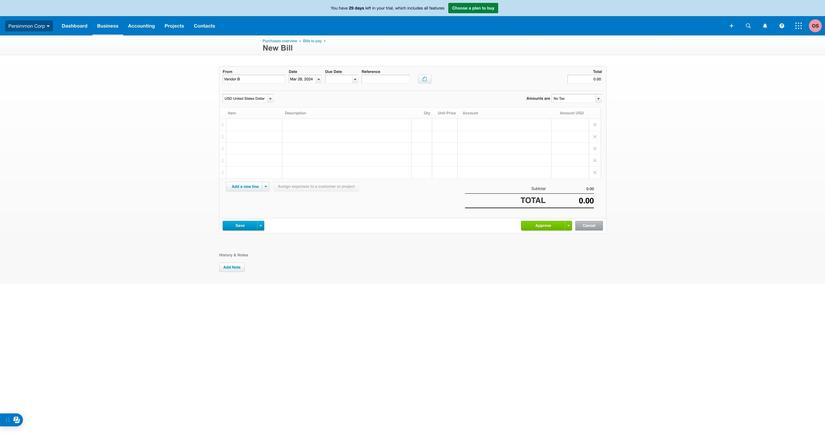 Task type: describe. For each thing, give the bounding box(es) containing it.
0 horizontal spatial svg image
[[730, 24, 734, 28]]

1 horizontal spatial svg image
[[779, 23, 784, 28]]

1 delete line item image from the top
[[589, 131, 601, 142]]

more save options... image
[[260, 225, 262, 226]]



Task type: locate. For each thing, give the bounding box(es) containing it.
more add line options... image
[[265, 186, 267, 187]]

delete line item image
[[589, 131, 601, 142], [589, 143, 601, 154], [589, 155, 601, 166], [589, 167, 601, 178]]

delete line item image
[[589, 119, 601, 131]]

svg image
[[779, 23, 784, 28], [730, 24, 734, 28]]

None text field
[[223, 94, 267, 102], [546, 187, 594, 191], [546, 196, 594, 205], [223, 94, 267, 102], [546, 187, 594, 191], [546, 196, 594, 205]]

2 delete line item image from the top
[[589, 143, 601, 154]]

banner
[[0, 0, 825, 35]]

None text field
[[223, 75, 285, 84], [362, 75, 410, 84], [568, 75, 602, 84], [289, 75, 316, 83], [326, 75, 352, 83], [552, 94, 595, 102], [223, 75, 285, 84], [362, 75, 410, 84], [568, 75, 602, 84], [289, 75, 316, 83], [326, 75, 352, 83], [552, 94, 595, 102]]

4 delete line item image from the top
[[589, 167, 601, 178]]

3 delete line item image from the top
[[589, 155, 601, 166]]

more approve options... image
[[567, 225, 570, 226]]

svg image
[[795, 23, 802, 29], [746, 23, 751, 28], [763, 23, 767, 28], [47, 25, 50, 27]]



Task type: vqa. For each thing, say whether or not it's contained in the screenshot.
2nd Delete line item icon from the bottom of the page
yes



